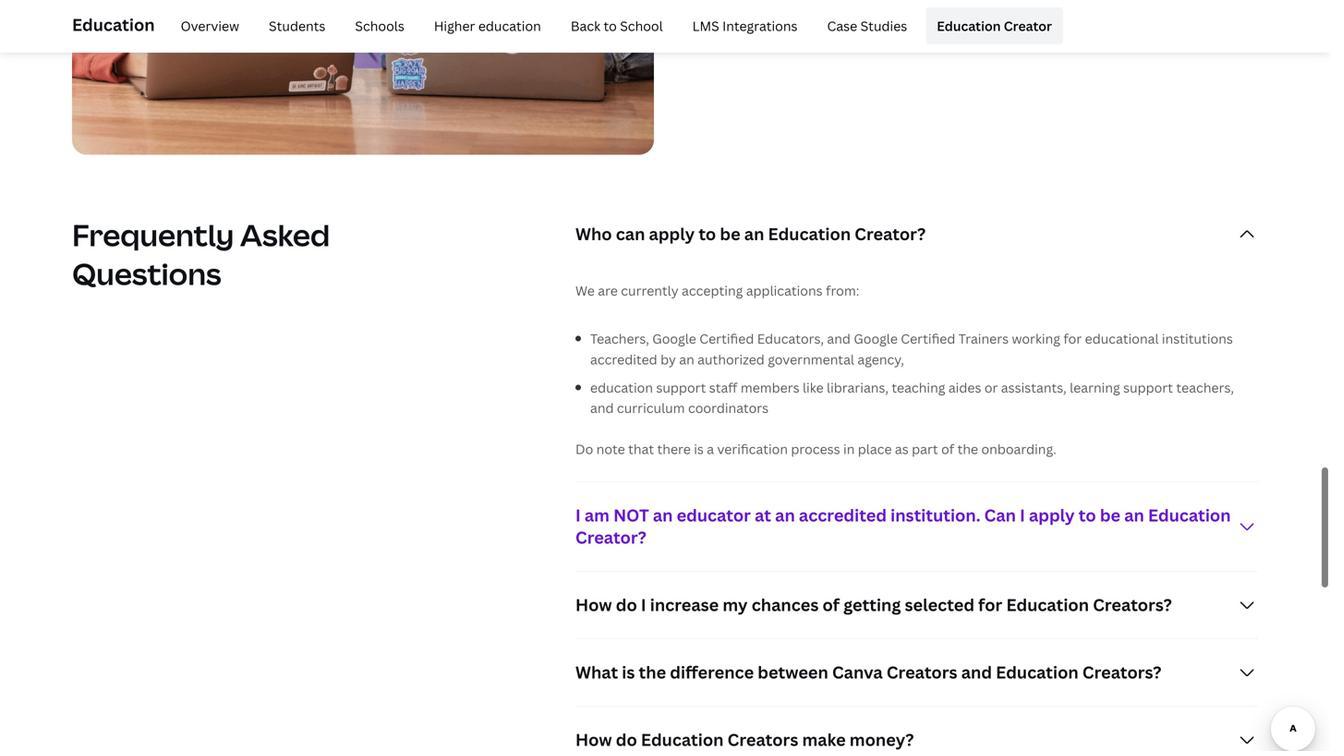 Task type: vqa. For each thing, say whether or not it's contained in the screenshot.
Questions
yes



Task type: describe. For each thing, give the bounding box(es) containing it.
librarians,
[[827, 379, 889, 396]]

education inside dropdown button
[[996, 661, 1079, 684]]

overview
[[181, 17, 239, 35]]

higher education
[[434, 17, 541, 35]]

teaching
[[892, 379, 946, 396]]

0 vertical spatial to
[[604, 17, 617, 35]]

as
[[895, 440, 909, 458]]

who can apply to be an education creator? button
[[576, 201, 1259, 268]]

studies
[[861, 17, 908, 35]]

creators? inside dropdown button
[[1083, 661, 1162, 684]]

creators
[[887, 661, 958, 684]]

creators? inside dropdown button
[[1093, 594, 1173, 616]]

integrations
[[723, 17, 798, 35]]

getting
[[844, 594, 901, 616]]

back
[[571, 17, 601, 35]]

be
[[743, 25, 760, 42]]

institutions
[[1162, 330, 1234, 347]]

what
[[576, 661, 618, 684]]

how
[[576, 594, 612, 616]]

lms
[[693, 17, 720, 35]]

who
[[576, 223, 612, 245]]

overview link
[[170, 7, 250, 44]]

students
[[269, 17, 326, 35]]

to inside i am not an educator at an accredited institution. can i apply to be an education creator?
[[1079, 504, 1097, 527]]

be an education creator
[[743, 25, 896, 42]]

i am not an educator at an accredited institution. can i apply to be an education creator? button
[[576, 482, 1259, 571]]

between
[[758, 661, 829, 684]]

2 google from the left
[[854, 330, 898, 347]]

menu bar containing overview
[[162, 7, 1064, 44]]

trainers
[[959, 330, 1009, 347]]

part
[[912, 440, 939, 458]]

authorized
[[698, 351, 765, 368]]

education inside dropdown button
[[1007, 594, 1090, 616]]

0 vertical spatial be
[[720, 223, 741, 245]]

that
[[629, 440, 654, 458]]

who can apply to be an education creator?
[[576, 223, 926, 245]]

educator
[[677, 504, 751, 527]]

for for working
[[1064, 330, 1082, 347]]

there
[[658, 440, 691, 458]]

2 support from the left
[[1124, 379, 1174, 396]]

frequently
[[72, 215, 234, 255]]

institution.
[[891, 504, 981, 527]]

i am not an educator at an accredited institution. can i apply to be an education creator?
[[576, 504, 1231, 549]]

education inside education support staff members like librarians, teaching aides or assistants, learning support teachers, and curriculum coordinators
[[591, 379, 653, 396]]

increase
[[650, 594, 719, 616]]

place
[[858, 440, 892, 458]]

or
[[985, 379, 998, 396]]

we
[[576, 282, 595, 299]]

asked
[[240, 215, 330, 255]]

learning
[[1070, 379, 1121, 396]]

be an education creator link
[[728, 15, 911, 52]]

not
[[614, 504, 649, 527]]

education support staff members like librarians, teaching aides or assistants, learning support teachers, and curriculum coordinators
[[591, 379, 1235, 417]]

frequently asked questions
[[72, 215, 330, 294]]

lms integrations link
[[682, 7, 809, 44]]

case studies
[[828, 17, 908, 35]]

teachers,
[[1177, 379, 1235, 396]]

0 horizontal spatial apply
[[649, 223, 695, 245]]

are
[[598, 282, 618, 299]]

chances
[[752, 594, 819, 616]]

back to school
[[571, 17, 663, 35]]

schools
[[355, 17, 405, 35]]

questions
[[72, 254, 221, 294]]

educators,
[[758, 330, 824, 347]]

of inside dropdown button
[[823, 594, 840, 616]]

verification
[[718, 440, 788, 458]]

selected
[[905, 594, 975, 616]]

assistants,
[[1002, 379, 1067, 396]]

creator inside education creator link
[[1004, 17, 1053, 35]]

do note that there is a verification process in place as part of the onboarding.
[[576, 440, 1057, 458]]

a
[[707, 440, 714, 458]]

accredited inside i am not an educator at an accredited institution. can i apply to be an education creator?
[[799, 504, 887, 527]]

governmental
[[768, 351, 855, 368]]

education creator link
[[926, 7, 1064, 44]]

from:
[[826, 282, 860, 299]]

back to school link
[[560, 7, 674, 44]]

curriculum
[[617, 399, 685, 417]]

case
[[828, 17, 858, 35]]

aides
[[949, 379, 982, 396]]

case studies link
[[816, 7, 919, 44]]

what is the difference between canva creators and education creators? button
[[576, 640, 1259, 706]]

the inside the what is the difference between canva creators and education creators? dropdown button
[[639, 661, 666, 684]]



Task type: locate. For each thing, give the bounding box(es) containing it.
0 horizontal spatial creator
[[848, 25, 896, 42]]

and
[[827, 330, 851, 347], [591, 399, 614, 417], [962, 661, 993, 684]]

what is the difference between canva creators and education creators?
[[576, 661, 1162, 684]]

school
[[620, 17, 663, 35]]

schools link
[[344, 7, 416, 44]]

accredited down teachers,
[[591, 351, 658, 368]]

do
[[616, 594, 637, 616]]

1 horizontal spatial education
[[591, 379, 653, 396]]

creator? up the from:
[[855, 223, 926, 245]]

0 horizontal spatial to
[[604, 17, 617, 35]]

to
[[604, 17, 617, 35], [699, 223, 716, 245], [1079, 504, 1097, 527]]

google up agency,
[[854, 330, 898, 347]]

2 vertical spatial and
[[962, 661, 993, 684]]

1 horizontal spatial google
[[854, 330, 898, 347]]

1 horizontal spatial for
[[1064, 330, 1082, 347]]

0 vertical spatial for
[[1064, 330, 1082, 347]]

creator
[[1004, 17, 1053, 35], [848, 25, 896, 42]]

2 certified from the left
[[901, 330, 956, 347]]

and up note
[[591, 399, 614, 417]]

higher
[[434, 17, 475, 35]]

the
[[958, 440, 979, 458], [639, 661, 666, 684]]

education
[[479, 17, 541, 35], [591, 379, 653, 396]]

accredited down in
[[799, 504, 887, 527]]

and inside education support staff members like librarians, teaching aides or assistants, learning support teachers, and curriculum coordinators
[[591, 399, 614, 417]]

process
[[791, 440, 841, 458]]

for inside teachers, google certified educators, and google certified trainers working for educational institutions accredited by an authorized governmental agency,
[[1064, 330, 1082, 347]]

for for selected
[[979, 594, 1003, 616]]

the right what
[[639, 661, 666, 684]]

0 horizontal spatial support
[[656, 379, 706, 396]]

for
[[1064, 330, 1082, 347], [979, 594, 1003, 616]]

0 vertical spatial and
[[827, 330, 851, 347]]

i right do
[[641, 594, 647, 616]]

1 horizontal spatial and
[[827, 330, 851, 347]]

and up governmental
[[827, 330, 851, 347]]

0 horizontal spatial i
[[576, 504, 581, 527]]

an inside teachers, google certified educators, and google certified trainers working for educational institutions accredited by an authorized governmental agency,
[[679, 351, 695, 368]]

certified up teaching
[[901, 330, 956, 347]]

1 support from the left
[[656, 379, 706, 396]]

0 vertical spatial apply
[[649, 223, 695, 245]]

am
[[585, 504, 610, 527]]

2 vertical spatial to
[[1079, 504, 1097, 527]]

menu bar
[[162, 7, 1064, 44]]

1 horizontal spatial creator?
[[855, 223, 926, 245]]

0 horizontal spatial be
[[720, 223, 741, 245]]

agency,
[[858, 351, 905, 368]]

applications
[[746, 282, 823, 299]]

can
[[985, 504, 1017, 527]]

0 horizontal spatial and
[[591, 399, 614, 417]]

1 horizontal spatial support
[[1124, 379, 1174, 396]]

of left the getting
[[823, 594, 840, 616]]

is right what
[[622, 661, 635, 684]]

creators?
[[1093, 594, 1173, 616], [1083, 661, 1162, 684]]

0 horizontal spatial the
[[639, 661, 666, 684]]

creator inside be an education creator link
[[848, 25, 896, 42]]

1 vertical spatial for
[[979, 594, 1003, 616]]

1 horizontal spatial be
[[1100, 504, 1121, 527]]

0 vertical spatial education
[[479, 17, 541, 35]]

higher education link
[[423, 7, 552, 44]]

to right can
[[1079, 504, 1097, 527]]

0 horizontal spatial for
[[979, 594, 1003, 616]]

1 horizontal spatial the
[[958, 440, 979, 458]]

0 vertical spatial of
[[942, 440, 955, 458]]

2 horizontal spatial i
[[1020, 504, 1026, 527]]

1 horizontal spatial is
[[694, 440, 704, 458]]

for right the selected
[[979, 594, 1003, 616]]

0 horizontal spatial certified
[[700, 330, 754, 347]]

educational
[[1086, 330, 1159, 347]]

certified
[[700, 330, 754, 347], [901, 330, 956, 347]]

1 horizontal spatial accredited
[[799, 504, 887, 527]]

the right part
[[958, 440, 979, 458]]

1 horizontal spatial creator
[[1004, 17, 1053, 35]]

1 horizontal spatial to
[[699, 223, 716, 245]]

0 horizontal spatial accredited
[[591, 351, 658, 368]]

members
[[741, 379, 800, 396]]

0 horizontal spatial google
[[653, 330, 697, 347]]

0 horizontal spatial is
[[622, 661, 635, 684]]

do
[[576, 440, 594, 458]]

accepting
[[682, 282, 743, 299]]

education
[[72, 13, 155, 36], [937, 17, 1001, 35], [781, 25, 845, 42], [768, 223, 851, 245], [1149, 504, 1231, 527], [1007, 594, 1090, 616], [996, 661, 1079, 684]]

an
[[763, 25, 778, 42], [745, 223, 765, 245], [679, 351, 695, 368], [653, 504, 673, 527], [775, 504, 795, 527], [1125, 504, 1145, 527]]

we are currently accepting applications from:
[[576, 282, 860, 299]]

education inside i am not an educator at an accredited institution. can i apply to be an education creator?
[[1149, 504, 1231, 527]]

accredited
[[591, 351, 658, 368], [799, 504, 887, 527]]

currently
[[621, 282, 679, 299]]

support
[[656, 379, 706, 396], [1124, 379, 1174, 396]]

lms integrations
[[693, 17, 798, 35]]

0 vertical spatial accredited
[[591, 351, 658, 368]]

creator? up do
[[576, 526, 647, 549]]

i inside dropdown button
[[641, 594, 647, 616]]

like
[[803, 379, 824, 396]]

1 vertical spatial be
[[1100, 504, 1121, 527]]

1 vertical spatial of
[[823, 594, 840, 616]]

for inside dropdown button
[[979, 594, 1003, 616]]

by
[[661, 351, 676, 368]]

2 horizontal spatial and
[[962, 661, 993, 684]]

in
[[844, 440, 855, 458]]

is left a
[[694, 440, 704, 458]]

and inside teachers, google certified educators, and google certified trainers working for educational institutions accredited by an authorized governmental agency,
[[827, 330, 851, 347]]

0 horizontal spatial education
[[479, 17, 541, 35]]

coordinators
[[688, 399, 769, 417]]

i right can
[[1020, 504, 1026, 527]]

1 vertical spatial creator?
[[576, 526, 647, 549]]

teachers, google certified educators, and google certified trainers working for educational institutions accredited by an authorized governmental agency,
[[591, 330, 1234, 368]]

my
[[723, 594, 748, 616]]

apply
[[649, 223, 695, 245], [1029, 504, 1075, 527]]

at
[[755, 504, 772, 527]]

education up curriculum
[[591, 379, 653, 396]]

can
[[616, 223, 645, 245]]

1 vertical spatial and
[[591, 399, 614, 417]]

be inside i am not an educator at an accredited institution. can i apply to be an education creator?
[[1100, 504, 1121, 527]]

creator? inside i am not an educator at an accredited institution. can i apply to be an education creator?
[[576, 526, 647, 549]]

1 vertical spatial the
[[639, 661, 666, 684]]

education creator
[[937, 17, 1053, 35]]

of
[[942, 440, 955, 458], [823, 594, 840, 616]]

1 horizontal spatial of
[[942, 440, 955, 458]]

0 vertical spatial is
[[694, 440, 704, 458]]

1 vertical spatial is
[[622, 661, 635, 684]]

google up by
[[653, 330, 697, 347]]

i left am at the left
[[576, 504, 581, 527]]

apply inside i am not an educator at an accredited institution. can i apply to be an education creator?
[[1029, 504, 1075, 527]]

0 vertical spatial the
[[958, 440, 979, 458]]

1 google from the left
[[653, 330, 697, 347]]

students link
[[258, 7, 337, 44]]

0 horizontal spatial of
[[823, 594, 840, 616]]

1 vertical spatial education
[[591, 379, 653, 396]]

for right working
[[1064, 330, 1082, 347]]

is inside dropdown button
[[622, 661, 635, 684]]

2 horizontal spatial to
[[1079, 504, 1097, 527]]

how do i increase my chances of getting selected for education creators? button
[[576, 572, 1259, 639]]

0 vertical spatial creators?
[[1093, 594, 1173, 616]]

creator?
[[855, 223, 926, 245], [576, 526, 647, 549]]

1 vertical spatial to
[[699, 223, 716, 245]]

how do i increase my chances of getting selected for education creators?
[[576, 594, 1173, 616]]

is
[[694, 440, 704, 458], [622, 661, 635, 684]]

canva
[[833, 661, 883, 684]]

0 vertical spatial creator?
[[855, 223, 926, 245]]

to right back
[[604, 17, 617, 35]]

to up accepting
[[699, 223, 716, 245]]

accredited inside teachers, google certified educators, and google certified trainers working for educational institutions accredited by an authorized governmental agency,
[[591, 351, 658, 368]]

1 vertical spatial accredited
[[799, 504, 887, 527]]

and right creators
[[962, 661, 993, 684]]

teachers,
[[591, 330, 650, 347]]

1 certified from the left
[[700, 330, 754, 347]]

1 horizontal spatial i
[[641, 594, 647, 616]]

1 vertical spatial apply
[[1029, 504, 1075, 527]]

1 horizontal spatial certified
[[901, 330, 956, 347]]

of right part
[[942, 440, 955, 458]]

creator? inside the who can apply to be an education creator? dropdown button
[[855, 223, 926, 245]]

certified up authorized
[[700, 330, 754, 347]]

onboarding.
[[982, 440, 1057, 458]]

difference
[[670, 661, 754, 684]]

i
[[576, 504, 581, 527], [1020, 504, 1026, 527], [641, 594, 647, 616]]

note
[[597, 440, 625, 458]]

working
[[1012, 330, 1061, 347]]

staff
[[709, 379, 738, 396]]

and inside dropdown button
[[962, 661, 993, 684]]

1 vertical spatial creators?
[[1083, 661, 1162, 684]]

support down by
[[656, 379, 706, 396]]

google
[[653, 330, 697, 347], [854, 330, 898, 347]]

support right learning
[[1124, 379, 1174, 396]]

1 horizontal spatial apply
[[1029, 504, 1075, 527]]

0 horizontal spatial creator?
[[576, 526, 647, 549]]

education right higher
[[479, 17, 541, 35]]



